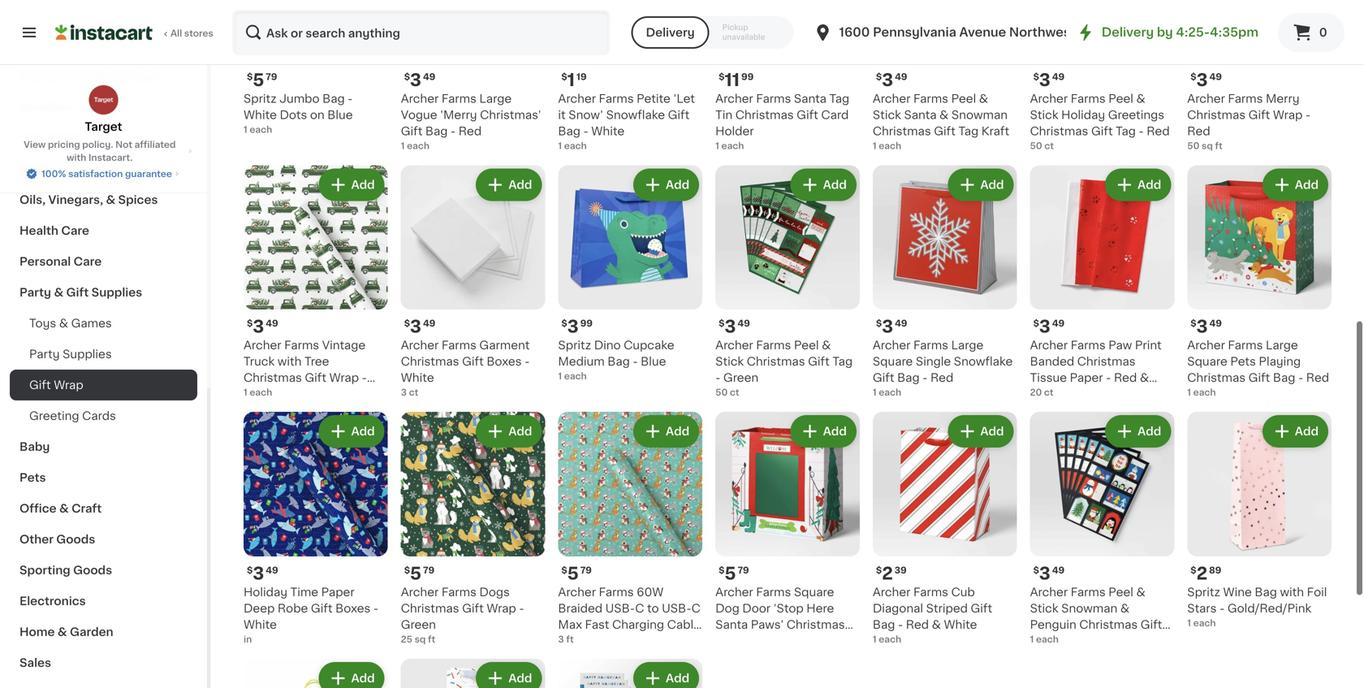 Task type: describe. For each thing, give the bounding box(es) containing it.
& inside archer farms peel & stick holiday greetings christmas gift tag - red 50 ct
[[1137, 93, 1146, 104]]

white inside archer farms 60w braided usb-c to usb-c max fast charging cable - white
[[566, 635, 600, 647]]

1600
[[840, 26, 870, 38]]

penguin
[[1031, 619, 1077, 630]]

add for archer farms peel & stick snowman & penguin christmas gift tags
[[1138, 426, 1162, 437]]

3 ft
[[559, 635, 574, 644]]

paw
[[1109, 340, 1133, 351]]

$ 3 49 for archer farms peel & stick christmas gift tag - green
[[719, 318, 751, 335]]

white inside archer farms garment christmas gift boxes - white 3 ct
[[401, 372, 434, 384]]

sq for 5
[[415, 635, 426, 644]]

- inside archer farms large vogue 'merry christmas' gift bag - red 1 each
[[451, 125, 456, 137]]

gift inside the archer farms dogs christmas gift wrap - green 25 sq ft
[[462, 603, 484, 614]]

single
[[916, 356, 952, 367]]

each inside archer farms large vogue 'merry christmas' gift bag - red 1 each
[[407, 141, 430, 150]]

square inside archer farms square dog door 'stop here santa paws' christmas gift bag - pink, red & green
[[794, 586, 835, 598]]

1600 pennsylvania avenue northwest
[[840, 26, 1076, 38]]

stars
[[1188, 603, 1217, 614]]

add button for holiday time paper deep robe gift boxes - white
[[321, 417, 383, 446]]

archer farms large square pets playing christmas gift bag - red 1 each
[[1188, 340, 1330, 397]]

$ for archer farms large square single snowflake gift bag - red
[[877, 319, 882, 328]]

$ 3 49 for archer farms merry christmas gift wrap - red
[[1191, 71, 1223, 89]]

archer for archer farms peel & stick holiday greetings christmas gift tag - red 50 ct
[[1031, 93, 1069, 104]]

northwest
[[1010, 26, 1076, 38]]

each inside archer farms large square single snowflake gift bag - red 1 each
[[879, 388, 902, 397]]

20
[[1031, 388, 1043, 397]]

each inside spritz dino cupcake medium bag - blue 1 each
[[564, 372, 587, 381]]

party supplies link
[[10, 339, 197, 370]]

delivery button
[[632, 16, 710, 49]]

baby
[[19, 441, 50, 453]]

satisfaction
[[68, 169, 123, 178]]

office & craft link
[[10, 493, 197, 524]]

view
[[24, 140, 46, 149]]

1 inside spritz wine bag with foil stars - gold/red/pink 1 each
[[1188, 619, 1192, 628]]

large for christmas'
[[480, 93, 512, 104]]

delivery for delivery by 4:25-4:35pm
[[1102, 26, 1155, 38]]

ct inside archer farms garment christmas gift boxes - white 3 ct
[[409, 388, 419, 397]]

green inside the archer farms dogs christmas gift wrap - green 25 sq ft
[[401, 619, 436, 630]]

with inside spritz wine bag with foil stars - gold/red/pink 1 each
[[1281, 586, 1305, 598]]

electronics
[[19, 596, 86, 607]]

paper inside the holiday time paper deep robe gift boxes - white in
[[321, 586, 355, 598]]

49 for archer farms peel & stick snowman & penguin christmas gift tags
[[1053, 566, 1065, 575]]

gift inside archer farms santa tag tin christmas gift card holder 1 each
[[797, 109, 819, 121]]

gift inside archer farms merry christmas gift wrap - red 50 sq ft
[[1249, 109, 1271, 121]]

$ 3 49 for archer farms large square pets playing christmas gift bag - red
[[1191, 318, 1223, 335]]

cupcake
[[624, 340, 675, 351]]

farms for archer farms peel & stick christmas gift tag - green 50 ct
[[757, 340, 792, 351]]

archer farms vintage truck with tree christmas gift wrap - cream
[[244, 340, 367, 400]]

wrap down party supplies
[[54, 379, 83, 391]]

with inside archer farms vintage truck with tree christmas gift wrap - cream
[[278, 356, 302, 367]]

add button for archer farms 60w braided usb-c to usb-c max fast charging cable - white
[[635, 417, 698, 446]]

5 for spritz jumbo bag - white dots on blue
[[253, 71, 264, 88]]

party & gift supplies link
[[10, 277, 197, 308]]

3 for archer farms garment christmas gift boxes - white
[[410, 318, 422, 335]]

tree
[[305, 356, 329, 367]]

1 inside archer farms peel & stick santa & snowman christmas gift tag kraft 1 each
[[873, 141, 877, 150]]

by
[[1158, 26, 1174, 38]]

archer for archer farms peel & stick santa & snowman christmas gift tag kraft 1 each
[[873, 93, 911, 104]]

target logo image
[[88, 84, 119, 115]]

health care
[[19, 225, 89, 236]]

farms for archer farms large square single snowflake gift bag - red 1 each
[[914, 340, 949, 351]]

add button for archer farms peel & stick christmas gift tag - green
[[793, 170, 855, 199]]

- inside archer farms peel & stick holiday greetings christmas gift tag - red 50 ct
[[1139, 125, 1145, 137]]

gold/red/pink
[[1228, 603, 1312, 614]]

white inside archer farms paw print banded christmas tissue paper - red & white
[[1031, 388, 1064, 400]]

100%
[[42, 169, 66, 178]]

$ 3 49 for archer farms large vogue 'merry christmas' gift bag - red
[[404, 71, 436, 88]]

add for archer farms large square pets playing christmas gift bag - red
[[1296, 179, 1319, 190]]

peel for christmas
[[794, 340, 819, 351]]

$ 3 49 for archer farms large square single snowflake gift bag - red
[[877, 318, 908, 335]]

each inside archer farms santa tag tin christmas gift card holder 1 each
[[722, 141, 745, 150]]

$ for archer farms garment christmas gift boxes - white
[[404, 319, 410, 328]]

red inside archer farms large vogue 'merry christmas' gift bag - red 1 each
[[459, 125, 482, 137]]

$ for archer farms 60w braided usb-c to usb-c max fast charging cable - white
[[562, 566, 568, 575]]

instacart.
[[89, 153, 133, 162]]

- inside archer farms large square pets playing christmas gift bag - red 1 each
[[1299, 372, 1304, 384]]

- inside archer farms 60w braided usb-c to usb-c max fast charging cable - white
[[559, 635, 564, 647]]

gift inside the archer farms petite 'let it snow' snowflake gift bag - white 1 each
[[668, 109, 690, 121]]

gift inside archer farms square dog door 'stop here santa paws' christmas gift bag - pink, red & green
[[716, 635, 738, 647]]

policy.
[[82, 140, 113, 149]]

vinegars,
[[48, 194, 103, 206]]

snowman inside archer farms peel & stick snowman & penguin christmas gift tags
[[1062, 603, 1118, 614]]

red inside archer farms merry christmas gift wrap - red 50 sq ft
[[1188, 125, 1211, 137]]

all stores link
[[55, 10, 214, 55]]

other goods
[[19, 534, 95, 545]]

door
[[743, 603, 771, 614]]

100% satisfaction guarantee
[[42, 169, 172, 178]]

bag inside archer farms large square pets playing christmas gift bag - red 1 each
[[1274, 372, 1296, 384]]

$ for archer farms santa tag tin christmas gift card holder
[[719, 72, 725, 81]]

holiday inside archer farms peel & stick holiday greetings christmas gift tag - red 50 ct
[[1062, 109, 1106, 121]]

each inside the archer farms petite 'let it snow' snowflake gift bag - white 1 each
[[564, 141, 587, 150]]

archer farms peel & stick christmas gift tag - green 50 ct
[[716, 340, 853, 397]]

$ 3 49 for archer farms garment christmas gift boxes - white
[[404, 318, 436, 335]]

2 for archer farms cub diagonal striped gift bag - red & white
[[882, 565, 893, 582]]

dogs
[[480, 586, 510, 598]]

christmas'
[[480, 109, 542, 121]]

toys & games link
[[10, 308, 197, 339]]

christmas inside archer farms peel & stick snowman & penguin christmas gift tags
[[1080, 619, 1138, 630]]

snowflake inside archer farms large square single snowflake gift bag - red 1 each
[[954, 356, 1013, 367]]

christmas inside the archer farms dogs christmas gift wrap - green 25 sq ft
[[401, 603, 459, 614]]

0 button
[[1279, 13, 1345, 52]]

bag inside archer farms square dog door 'stop here santa paws' christmas gift bag - pink, red & green
[[740, 635, 763, 647]]

$ for archer farms cub diagonal striped gift bag - red & white
[[877, 566, 882, 575]]

bag inside spritz wine bag with foil stars - gold/red/pink 1 each
[[1256, 586, 1278, 598]]

boxes inside the holiday time paper deep robe gift boxes - white in
[[336, 603, 371, 614]]

archer for archer farms peel & stick snowman & penguin christmas gift tags
[[1031, 586, 1069, 598]]

deep
[[244, 603, 275, 614]]

holder
[[716, 125, 754, 137]]

1 inside spritz jumbo bag - white dots on blue 1 each
[[244, 125, 248, 134]]

christmas inside archer farms peel & stick santa & snowman christmas gift tag kraft 1 each
[[873, 125, 932, 137]]

add button for archer farms paw print banded christmas tissue paper - red & white
[[1107, 170, 1170, 199]]

electronics link
[[10, 586, 197, 617]]

bag inside the archer farms petite 'let it snow' snowflake gift bag - white 1 each
[[559, 125, 581, 137]]

household
[[19, 132, 83, 144]]

5 for archer farms square dog door 'stop here santa paws' christmas gift bag - pink, red & green
[[725, 565, 736, 582]]

santa inside archer farms square dog door 'stop here santa paws' christmas gift bag - pink, red & green
[[716, 619, 748, 630]]

- inside archer farms paw print banded christmas tissue paper - red & white
[[1107, 372, 1112, 384]]

office & craft
[[19, 503, 102, 514]]

avenue
[[960, 26, 1007, 38]]

games
[[71, 318, 112, 329]]

archer farms petite 'let it snow' snowflake gift bag - white 1 each
[[559, 93, 695, 150]]

sales
[[19, 657, 51, 669]]

add for spritz dino cupcake medium bag - blue
[[666, 179, 690, 190]]

79 for archer farms square dog door 'stop here santa paws' christmas gift bag - pink, red & green
[[738, 566, 750, 575]]

5 for archer farms dogs christmas gift wrap - green
[[410, 565, 422, 582]]

49 for archer farms garment christmas gift boxes - white
[[423, 319, 436, 328]]

christmas inside archer farms large square pets playing christmas gift bag - red 1 each
[[1188, 372, 1246, 384]]

$ for spritz dino cupcake medium bag - blue
[[562, 319, 568, 328]]

christmas inside archer farms peel & stick christmas gift tag - green 50 ct
[[747, 356, 806, 367]]

sporting goods link
[[10, 555, 197, 586]]

gift inside archer farms peel & stick snowman & penguin christmas gift tags
[[1141, 619, 1163, 630]]

view pricing policy. not affiliated with instacart. link
[[13, 138, 194, 164]]

cream
[[244, 388, 282, 400]]

spritz jumbo bag - white dots on blue 1 each
[[244, 93, 353, 134]]

$ for archer farms large square pets playing christmas gift bag - red
[[1191, 319, 1197, 328]]

- inside archer farms square dog door 'stop here santa paws' christmas gift bag - pink, red & green
[[766, 635, 771, 647]]

greeting cards
[[29, 410, 116, 422]]

soups
[[122, 71, 159, 82]]

dots
[[280, 109, 307, 121]]

add for archer farms 60w braided usb-c to usb-c max fast charging cable - white
[[666, 426, 690, 437]]

$ 3 49 for archer farms peel & stick santa & snowman christmas gift tag kraft
[[877, 71, 908, 89]]

truck
[[244, 356, 275, 367]]

supplies inside party supplies link
[[63, 349, 112, 360]]

personal care link
[[10, 246, 197, 277]]

1 inside archer farms santa tag tin christmas gift card holder 1 each
[[716, 141, 720, 150]]

christmas inside archer farms square dog door 'stop here santa paws' christmas gift bag - pink, red & green
[[787, 619, 845, 630]]

archer for archer farms merry christmas gift wrap - red 50 sq ft
[[1188, 93, 1226, 104]]

3 for archer farms paw print banded christmas tissue paper - red & white
[[1040, 318, 1051, 335]]

snowflake inside the archer farms petite 'let it snow' snowflake gift bag - white 1 each
[[607, 109, 665, 121]]

cards
[[82, 410, 116, 422]]

60w
[[637, 586, 664, 598]]

craft
[[72, 503, 102, 514]]

charging
[[613, 619, 665, 630]]

1 usb- from the left
[[606, 603, 636, 614]]

party supplies
[[29, 349, 112, 360]]

1 inside archer farms large vogue 'merry christmas' gift bag - red 1 each
[[401, 141, 405, 150]]

sq for 3
[[1202, 141, 1214, 150]]

add button for archer farms peel & stick snowman & penguin christmas gift tags
[[1107, 417, 1170, 446]]

farms for archer farms vintage truck with tree christmas gift wrap - cream
[[284, 340, 319, 351]]

pets link
[[10, 462, 197, 493]]

santa inside archer farms santa tag tin christmas gift card holder 1 each
[[794, 93, 827, 104]]

archer farms merry christmas gift wrap - red 50 sq ft
[[1188, 93, 1311, 150]]

party for party & gift supplies
[[19, 287, 51, 298]]

49 for archer farms large square pets playing christmas gift bag - red
[[1210, 319, 1223, 328]]

farms for archer farms peel & stick santa & snowman christmas gift tag kraft 1 each
[[914, 93, 949, 104]]

3 for archer farms peel & stick holiday greetings christmas gift tag - red
[[1040, 71, 1051, 88]]

garment
[[480, 340, 530, 351]]

farms for archer farms square dog door 'stop here santa paws' christmas gift bag - pink, red & green
[[757, 586, 792, 598]]

holiday inside the holiday time paper deep robe gift boxes - white in
[[244, 586, 288, 598]]

79 for spritz jumbo bag - white dots on blue
[[266, 72, 277, 81]]

& inside archer farms square dog door 'stop here santa paws' christmas gift bag - pink, red & green
[[830, 635, 839, 647]]

ct inside archer farms peel & stick christmas gift tag - green 50 ct
[[730, 388, 740, 397]]

$ 3 99
[[562, 318, 593, 335]]

1 each for cream
[[244, 388, 272, 397]]

pricing
[[48, 140, 80, 149]]

1 inside spritz dino cupcake medium bag - blue 1 each
[[559, 372, 562, 381]]

gift inside the holiday time paper deep robe gift boxes - white in
[[311, 603, 333, 614]]

instacart logo image
[[55, 23, 153, 42]]

gift wrap
[[29, 379, 83, 391]]

tag inside archer farms peel & stick holiday greetings christmas gift tag - red 50 ct
[[1116, 125, 1137, 137]]

$ 3 49 for holiday time paper deep robe gift boxes - white
[[247, 565, 278, 582]]

add for archer farms large square single snowflake gift bag - red
[[981, 179, 1005, 190]]

$ for archer farms petite 'let it snow' snowflake gift bag - white
[[562, 72, 568, 81]]

add for archer farms dogs christmas gift wrap - green
[[509, 426, 533, 437]]

boxes inside archer farms garment christmas gift boxes - white 3 ct
[[487, 356, 522, 367]]

tag inside archer farms santa tag tin christmas gift card holder 1 each
[[830, 93, 850, 104]]

household link
[[10, 123, 197, 154]]

each inside spritz wine bag with foil stars - gold/red/pink 1 each
[[1194, 619, 1217, 628]]

50 inside archer farms peel & stick christmas gift tag - green 50 ct
[[716, 388, 728, 397]]

ft for 5
[[428, 635, 436, 644]]

jumbo
[[280, 93, 320, 104]]

1 inside archer farms large square single snowflake gift bag - red 1 each
[[873, 388, 877, 397]]

care for personal care
[[74, 256, 102, 267]]

archer farms santa tag tin christmas gift card holder 1 each
[[716, 93, 850, 150]]

pink,
[[774, 635, 801, 647]]

archer for archer farms large square pets playing christmas gift bag - red 1 each
[[1188, 340, 1226, 351]]

add for archer farms peel & stick christmas gift tag - green
[[824, 179, 847, 190]]

farms for archer farms paw print banded christmas tissue paper - red & white
[[1071, 340, 1106, 351]]

1 inside the archer farms petite 'let it snow' snowflake gift bag - white 1 each
[[559, 141, 562, 150]]

vogue
[[401, 109, 438, 121]]

stores
[[184, 29, 213, 38]]

wrap inside archer farms vintage truck with tree christmas gift wrap - cream
[[330, 372, 359, 384]]

$ for archer farms square dog door 'stop here santa paws' christmas gift bag - pink, red & green
[[719, 566, 725, 575]]

50 inside archer farms merry christmas gift wrap - red 50 sq ft
[[1188, 141, 1200, 150]]

playing
[[1260, 356, 1302, 367]]

add button for archer farms cub diagonal striped gift bag - red & white
[[950, 417, 1013, 446]]

bag inside archer farms large square single snowflake gift bag - red 1 each
[[898, 372, 920, 384]]

striped
[[927, 603, 968, 614]]

- inside spritz jumbo bag - white dots on blue 1 each
[[348, 93, 353, 104]]

49 for archer farms large vogue 'merry christmas' gift bag - red
[[423, 72, 436, 81]]

gift inside archer farms peel & stick holiday greetings christmas gift tag - red 50 ct
[[1092, 125, 1114, 137]]

stick for snowman
[[1031, 603, 1059, 614]]

print
[[1136, 340, 1162, 351]]

wrap inside archer farms merry christmas gift wrap - red 50 sq ft
[[1274, 109, 1303, 121]]

snow'
[[569, 109, 604, 121]]

gift inside archer farms large square pets playing christmas gift bag - red 1 each
[[1249, 372, 1271, 384]]

3 for archer farms large vogue 'merry christmas' gift bag - red
[[410, 71, 422, 88]]

archer for archer farms dogs christmas gift wrap - green 25 sq ft
[[401, 586, 439, 598]]

peel for holiday
[[1109, 93, 1134, 104]]

- inside the archer farms petite 'let it snow' snowflake gift bag - white 1 each
[[584, 125, 589, 137]]

$ for spritz jumbo bag - white dots on blue
[[247, 72, 253, 81]]

goods for canned
[[68, 71, 107, 82]]



Task type: vqa. For each thing, say whether or not it's contained in the screenshot.


Task type: locate. For each thing, give the bounding box(es) containing it.
paper inside archer farms paw print banded christmas tissue paper - red & white
[[1071, 372, 1104, 384]]

blue inside spritz dino cupcake medium bag - blue 1 each
[[641, 356, 667, 367]]

red inside archer farms large square single snowflake gift bag - red 1 each
[[931, 372, 954, 384]]

- inside spritz dino cupcake medium bag - blue 1 each
[[633, 356, 638, 367]]

archer farms paw print banded christmas tissue paper - red & white
[[1031, 340, 1162, 400]]

$ for archer farms paw print banded christmas tissue paper - red & white
[[1034, 319, 1040, 328]]

farms inside archer farms garment christmas gift boxes - white 3 ct
[[442, 340, 477, 351]]

canned
[[19, 71, 66, 82]]

1 vertical spatial boxes
[[336, 603, 371, 614]]

0 horizontal spatial pets
[[19, 472, 46, 483]]

1 vertical spatial holiday
[[244, 586, 288, 598]]

$ inside $ 11 99
[[719, 72, 725, 81]]

archer inside archer farms merry christmas gift wrap - red 50 sq ft
[[1188, 93, 1226, 104]]

49 up vogue
[[423, 72, 436, 81]]

1 horizontal spatial blue
[[641, 356, 667, 367]]

ct inside archer farms peel & stick holiday greetings christmas gift tag - red 50 ct
[[1045, 141, 1055, 150]]

$ down northwest
[[1034, 72, 1040, 81]]

gift inside archer farms peel & stick christmas gift tag - green 50 ct
[[809, 356, 830, 367]]

robe
[[278, 603, 308, 614]]

89
[[1210, 566, 1222, 575]]

add button for archer farms square dog door 'stop here santa paws' christmas gift bag - pink, red & green
[[793, 417, 855, 446]]

4:25-
[[1177, 26, 1211, 38]]

$ 3 49 up archer farms large square pets playing christmas gift bag - red 1 each
[[1191, 318, 1223, 335]]

$ 3 49 up vogue
[[404, 71, 436, 88]]

with up baking essentials
[[67, 153, 86, 162]]

sporting goods
[[19, 565, 112, 576]]

home
[[19, 626, 55, 638]]

3 inside archer farms garment christmas gift boxes - white 3 ct
[[401, 388, 407, 397]]

0 horizontal spatial square
[[794, 586, 835, 598]]

farms inside archer farms peel & stick snowman & penguin christmas gift tags
[[1071, 586, 1106, 598]]

spritz up stars
[[1188, 586, 1221, 598]]

add for archer farms vintage truck with tree christmas gift wrap - cream
[[351, 179, 375, 190]]

farms for archer farms cub diagonal striped gift bag - red & white 1 each
[[914, 586, 949, 598]]

archer for archer farms large square single snowflake gift bag - red 1 each
[[873, 340, 911, 351]]

2 vertical spatial green
[[716, 651, 751, 663]]

$ 5 79
[[247, 71, 277, 88], [404, 565, 435, 582], [719, 565, 750, 582], [562, 565, 592, 582]]

blue down cupcake
[[641, 356, 667, 367]]

1 horizontal spatial large
[[952, 340, 984, 351]]

$ for archer farms large vogue 'merry christmas' gift bag - red
[[404, 72, 410, 81]]

square for christmas
[[1188, 356, 1228, 367]]

bag down "single"
[[898, 372, 920, 384]]

bag inside spritz dino cupcake medium bag - blue 1 each
[[608, 356, 630, 367]]

ft for 3
[[1216, 141, 1223, 150]]

49 up penguin
[[1053, 566, 1065, 575]]

card
[[822, 109, 849, 121]]

0 vertical spatial goods
[[68, 71, 107, 82]]

red inside archer farms paw print banded christmas tissue paper - red & white
[[1115, 372, 1138, 384]]

snowflake
[[607, 109, 665, 121], [954, 356, 1013, 367]]

archer inside the archer farms dogs christmas gift wrap - green 25 sq ft
[[401, 586, 439, 598]]

1 each down truck
[[244, 388, 272, 397]]

green
[[724, 372, 759, 384], [401, 619, 436, 630], [716, 651, 751, 663]]

0 vertical spatial spritz
[[244, 93, 277, 104]]

$ down pennsylvania
[[877, 72, 882, 81]]

49 up archer farms peel & stick christmas gift tag - green 50 ct
[[738, 319, 751, 328]]

79 up spritz jumbo bag - white dots on blue 1 each
[[266, 72, 277, 81]]

gift inside archer farms large square single snowflake gift bag - red 1 each
[[873, 372, 895, 384]]

1 vertical spatial care
[[74, 256, 102, 267]]

add for archer farms cub diagonal striped gift bag - red & white
[[981, 426, 1005, 437]]

5 up braided
[[568, 565, 579, 582]]

red inside archer farms square dog door 'stop here santa paws' christmas gift bag - pink, red & green
[[804, 635, 827, 647]]

baking
[[19, 163, 60, 175]]

stick for santa
[[873, 109, 902, 121]]

$ up braided
[[562, 566, 568, 575]]

3 for archer farms peel & stick snowman & penguin christmas gift tags
[[1040, 565, 1051, 582]]

supplies
[[92, 287, 142, 298], [63, 349, 112, 360]]

holiday time paper deep robe gift boxes - white in
[[244, 586, 379, 644]]

$ 3 49 for archer farms peel & stick snowman & penguin christmas gift tags
[[1034, 565, 1065, 582]]

$ 3 49 up archer farms large square single snowflake gift bag - red 1 each
[[877, 318, 908, 335]]

all
[[171, 29, 182, 38]]

large inside archer farms large square pets playing christmas gift bag - red 1 each
[[1267, 340, 1299, 351]]

25
[[401, 635, 413, 644]]

spritz up medium
[[559, 340, 592, 351]]

$ for archer farms peel & stick santa & snowman christmas gift tag kraft
[[877, 72, 882, 81]]

foil
[[1308, 586, 1328, 598]]

49 for archer farms peel & stick santa & snowman christmas gift tag kraft
[[895, 72, 908, 81]]

health care link
[[10, 215, 197, 246]]

$ up banded
[[1034, 319, 1040, 328]]

2 horizontal spatial large
[[1267, 340, 1299, 351]]

0 horizontal spatial sq
[[415, 635, 426, 644]]

0 horizontal spatial snowman
[[952, 109, 1008, 121]]

with inside view pricing policy. not affiliated with instacart.
[[67, 153, 86, 162]]

spritz dino cupcake medium bag - blue 1 each
[[559, 340, 675, 381]]

bag down vogue
[[426, 125, 448, 137]]

0 horizontal spatial santa
[[716, 619, 748, 630]]

$ 3 49 for archer farms vintage truck with tree christmas gift wrap - cream
[[247, 318, 278, 335]]

1600 pennsylvania avenue northwest button
[[814, 10, 1076, 55]]

2 vertical spatial santa
[[716, 619, 748, 630]]

baby link
[[10, 431, 197, 462]]

other goods link
[[10, 524, 197, 555]]

on
[[310, 109, 325, 121]]

$ 3 49 up archer farms garment christmas gift boxes - white 3 ct
[[404, 318, 436, 335]]

49
[[423, 72, 436, 81], [1053, 72, 1065, 81], [895, 72, 908, 81], [1210, 72, 1223, 81], [266, 319, 278, 328], [423, 319, 436, 328], [738, 319, 751, 328], [1053, 319, 1065, 328], [895, 319, 908, 328], [1210, 319, 1223, 328], [266, 566, 278, 575], [1053, 566, 1065, 575]]

farms for archer farms merry christmas gift wrap - red 50 sq ft
[[1229, 93, 1264, 104]]

with left foil
[[1281, 586, 1305, 598]]

1
[[568, 71, 575, 89], [244, 125, 248, 134], [401, 141, 405, 150], [716, 141, 720, 150], [559, 141, 562, 150], [873, 141, 877, 150], [559, 372, 562, 381], [244, 388, 248, 397], [873, 388, 877, 397], [1188, 388, 1192, 397], [1188, 619, 1192, 628], [1031, 635, 1034, 644], [873, 635, 877, 644]]

$ up penguin
[[1034, 566, 1040, 575]]

product group
[[244, 165, 388, 400], [401, 165, 546, 399], [559, 165, 703, 383], [716, 165, 860, 399], [873, 165, 1018, 399], [1031, 165, 1175, 400], [1188, 165, 1332, 399], [244, 412, 388, 646], [401, 412, 546, 646], [559, 412, 703, 647], [716, 412, 860, 663], [873, 412, 1018, 646], [1031, 412, 1175, 647], [1188, 412, 1332, 630], [244, 659, 388, 688], [401, 659, 546, 688], [559, 659, 703, 688]]

1 horizontal spatial pets
[[1231, 356, 1257, 367]]

sales link
[[10, 648, 197, 678]]

49 up archer farms large square pets playing christmas gift bag - red 1 each
[[1210, 319, 1223, 328]]

snowflake right "single"
[[954, 356, 1013, 367]]

stick inside archer farms peel & stick santa & snowman christmas gift tag kraft 1 each
[[873, 109, 902, 121]]

$ 3 49 down pennsylvania
[[877, 71, 908, 89]]

49 up banded
[[1053, 319, 1065, 328]]

spritz for 3
[[559, 340, 592, 351]]

square inside archer farms large square single snowflake gift bag - red 1 each
[[873, 356, 913, 367]]

49 down northwest
[[1053, 72, 1065, 81]]

1 horizontal spatial snowman
[[1062, 603, 1118, 614]]

1 vertical spatial blue
[[641, 356, 667, 367]]

farms inside archer farms square dog door 'stop here santa paws' christmas gift bag - pink, red & green
[[757, 586, 792, 598]]

farms inside archer farms cub diagonal striped gift bag - red & white 1 each
[[914, 586, 949, 598]]

large for playing
[[1267, 340, 1299, 351]]

bag down paws'
[[740, 635, 763, 647]]

archer inside archer farms peel & stick snowman & penguin christmas gift tags
[[1031, 586, 1069, 598]]

$ for archer farms dogs christmas gift wrap - green
[[404, 566, 410, 575]]

christmas inside archer farms paw print banded christmas tissue paper - red & white
[[1078, 356, 1136, 367]]

-
[[348, 93, 353, 104], [1306, 109, 1311, 121], [451, 125, 456, 137], [1139, 125, 1145, 137], [584, 125, 589, 137], [525, 356, 530, 367], [633, 356, 638, 367], [362, 372, 367, 384], [716, 372, 721, 384], [1107, 372, 1112, 384], [923, 372, 928, 384], [1299, 372, 1304, 384], [374, 603, 379, 614], [519, 603, 524, 614], [1220, 603, 1225, 614], [899, 619, 904, 630], [766, 635, 771, 647], [559, 635, 564, 647]]

farms inside archer farms large vogue 'merry christmas' gift bag - red 1 each
[[442, 93, 477, 104]]

peel inside archer farms peel & stick santa & snowman christmas gift tag kraft 1 each
[[952, 93, 977, 104]]

farms for archer farms petite 'let it snow' snowflake gift bag - white 1 each
[[599, 93, 634, 104]]

- inside the archer farms dogs christmas gift wrap - green 25 sq ft
[[519, 603, 524, 614]]

archer farms dogs christmas gift wrap - green 25 sq ft
[[401, 586, 524, 644]]

2 horizontal spatial 50
[[1188, 141, 1200, 150]]

archer farms peel & stick snowman & penguin christmas gift tags
[[1031, 586, 1163, 647]]

fast
[[585, 619, 610, 630]]

goods inside canned goods & soups link
[[68, 71, 107, 82]]

health
[[19, 225, 58, 236]]

care up party & gift supplies
[[74, 256, 102, 267]]

1 vertical spatial 99
[[581, 319, 593, 328]]

0 vertical spatial sq
[[1202, 141, 1214, 150]]

1 vertical spatial 1 each
[[1031, 635, 1059, 644]]

snowman up kraft
[[952, 109, 1008, 121]]

5 up dog
[[725, 565, 736, 582]]

here
[[807, 603, 835, 614]]

$ up deep
[[247, 566, 253, 575]]

39
[[895, 566, 907, 575]]

spritz inside spritz wine bag with foil stars - gold/red/pink 1 each
[[1188, 586, 1221, 598]]

bag
[[323, 93, 345, 104], [426, 125, 448, 137], [559, 125, 581, 137], [608, 356, 630, 367], [898, 372, 920, 384], [1274, 372, 1296, 384], [1256, 586, 1278, 598], [873, 619, 896, 630], [740, 635, 763, 647]]

3 for holiday time paper deep robe gift boxes - white
[[253, 565, 264, 582]]

farms for archer farms peel & stick snowman & penguin christmas gift tags
[[1071, 586, 1106, 598]]

1 horizontal spatial holiday
[[1062, 109, 1106, 121]]

$ for archer farms peel & stick snowman & penguin christmas gift tags
[[1034, 566, 1040, 575]]

$ up tin
[[719, 72, 725, 81]]

target
[[85, 121, 122, 132]]

79 up door
[[738, 566, 750, 575]]

spritz
[[244, 93, 277, 104], [559, 340, 592, 351], [1188, 586, 1221, 598]]

79 up the archer farms dogs christmas gift wrap - green 25 sq ft
[[423, 566, 435, 575]]

gift inside archer farms vintage truck with tree christmas gift wrap - cream
[[305, 372, 327, 384]]

$ up archer farms large square single snowflake gift bag - red 1 each
[[877, 319, 882, 328]]

0 horizontal spatial snowflake
[[607, 109, 665, 121]]

with left "tree"
[[278, 356, 302, 367]]

square up the here
[[794, 586, 835, 598]]

$ inside $ 3 99
[[562, 319, 568, 328]]

0 vertical spatial blue
[[328, 109, 353, 121]]

None search field
[[232, 10, 611, 55]]

$ left 19
[[562, 72, 568, 81]]

to
[[647, 603, 659, 614]]

2 vertical spatial goods
[[73, 565, 112, 576]]

$ down 4:25- at top
[[1191, 72, 1197, 81]]

holiday up deep
[[244, 586, 288, 598]]

$ for archer farms merry christmas gift wrap - red
[[1191, 72, 1197, 81]]

target link
[[85, 84, 122, 135]]

1 vertical spatial with
[[278, 356, 302, 367]]

tag
[[830, 93, 850, 104], [1116, 125, 1137, 137], [959, 125, 979, 137], [833, 356, 853, 367]]

archer inside archer farms 60w braided usb-c to usb-c max fast charging cable - white
[[559, 586, 596, 598]]

peel for santa
[[952, 93, 977, 104]]

1 horizontal spatial spritz
[[559, 340, 592, 351]]

braided
[[559, 603, 603, 614]]

$ 5 79 for archer farms square dog door 'stop here santa paws' christmas gift bag - pink, red & green
[[719, 565, 750, 582]]

$ up vogue
[[404, 72, 410, 81]]

farms for archer farms large square pets playing christmas gift bag - red 1 each
[[1229, 340, 1264, 351]]

$ left 39
[[877, 566, 882, 575]]

large inside archer farms large vogue 'merry christmas' gift bag - red 1 each
[[480, 93, 512, 104]]

0 vertical spatial snowflake
[[607, 109, 665, 121]]

gift inside archer farms peel & stick santa & snowman christmas gift tag kraft 1 each
[[935, 125, 956, 137]]

$ 3 49 up penguin
[[1034, 565, 1065, 582]]

0 horizontal spatial ft
[[428, 635, 436, 644]]

care for health care
[[61, 225, 89, 236]]

archer inside archer farms cub diagonal striped gift bag - red & white 1 each
[[873, 586, 911, 598]]

archer farms peel & stick santa & snowman christmas gift tag kraft 1 each
[[873, 93, 1010, 150]]

$ 5 79 for archer farms 60w braided usb-c to usb-c max fast charging cable - white
[[562, 565, 592, 582]]

gift inside archer farms garment christmas gift boxes - white 3 ct
[[462, 356, 484, 367]]

79 for archer farms dogs christmas gift wrap - green
[[423, 566, 435, 575]]

0 horizontal spatial with
[[67, 153, 86, 162]]

snowman up penguin
[[1062, 603, 1118, 614]]

1 horizontal spatial snowflake
[[954, 356, 1013, 367]]

dog
[[716, 603, 740, 614]]

0 vertical spatial holiday
[[1062, 109, 1106, 121]]

archer inside archer farms large square pets playing christmas gift bag - red 1 each
[[1188, 340, 1226, 351]]

large for snowflake
[[952, 340, 984, 351]]

wrap inside the archer farms dogs christmas gift wrap - green 25 sq ft
[[487, 603, 517, 614]]

2 horizontal spatial santa
[[905, 109, 937, 121]]

tag inside archer farms peel & stick santa & snowman christmas gift tag kraft 1 each
[[959, 125, 979, 137]]

1 inside archer farms cub diagonal striped gift bag - red & white 1 each
[[873, 635, 877, 644]]

2 usb- from the left
[[662, 603, 692, 614]]

49 up archer farms large square single snowflake gift bag - red 1 each
[[895, 319, 908, 328]]

1 horizontal spatial 99
[[742, 72, 754, 81]]

$ for archer farms peel & stick holiday greetings christmas gift tag - red
[[1034, 72, 1040, 81]]

1 vertical spatial snowflake
[[954, 356, 1013, 367]]

essentials
[[63, 163, 122, 175]]

usb- up cable on the bottom
[[662, 603, 692, 614]]

square left "single"
[[873, 356, 913, 367]]

add
[[351, 179, 375, 190], [509, 179, 533, 190], [666, 179, 690, 190], [824, 179, 847, 190], [981, 179, 1005, 190], [1138, 179, 1162, 190], [1296, 179, 1319, 190], [351, 426, 375, 437], [509, 426, 533, 437], [666, 426, 690, 437], [824, 426, 847, 437], [981, 426, 1005, 437], [1138, 426, 1162, 437], [1296, 426, 1319, 437], [351, 673, 375, 684], [509, 673, 533, 684], [666, 673, 690, 684]]

affiliated
[[135, 140, 176, 149]]

bag down it
[[559, 125, 581, 137]]

bag down diagonal
[[873, 619, 896, 630]]

ft inside the archer farms dogs christmas gift wrap - green 25 sq ft
[[428, 635, 436, 644]]

greeting
[[29, 410, 79, 422]]

care down vinegars,
[[61, 225, 89, 236]]

spices
[[118, 194, 158, 206]]

0 vertical spatial paper
[[1071, 372, 1104, 384]]

0 horizontal spatial 99
[[581, 319, 593, 328]]

goods up sporting goods
[[56, 534, 95, 545]]

49 for archer farms paw print banded christmas tissue paper - red & white
[[1053, 319, 1065, 328]]

add for holiday time paper deep robe gift boxes - white
[[351, 426, 375, 437]]

1 horizontal spatial c
[[692, 603, 701, 614]]

1 horizontal spatial 1 each
[[1031, 635, 1059, 644]]

christmas inside archer farms garment christmas gift boxes - white 3 ct
[[401, 356, 459, 367]]

2 vertical spatial spritz
[[1188, 586, 1221, 598]]

wrap down vintage
[[330, 372, 359, 384]]

christmas inside archer farms santa tag tin christmas gift card holder 1 each
[[736, 109, 794, 121]]

0 vertical spatial supplies
[[92, 287, 142, 298]]

farms for archer farms 60w braided usb-c to usb-c max fast charging cable - white
[[599, 586, 634, 598]]

not
[[115, 140, 132, 149]]

archer for archer farms vintage truck with tree christmas gift wrap - cream
[[244, 340, 282, 351]]

49 up deep
[[266, 566, 278, 575]]

99 right 11
[[742, 72, 754, 81]]

snowman inside archer farms peel & stick santa & snowman christmas gift tag kraft 1 each
[[952, 109, 1008, 121]]

99 for 11
[[742, 72, 754, 81]]

'merry
[[440, 109, 477, 121]]

1 vertical spatial sq
[[415, 635, 426, 644]]

0 horizontal spatial paper
[[321, 586, 355, 598]]

white inside archer farms cub diagonal striped gift bag - red & white 1 each
[[944, 619, 978, 630]]

1 vertical spatial paper
[[321, 586, 355, 598]]

oils, vinegars, & spices
[[19, 194, 158, 206]]

$ 3 49 for archer farms peel & stick holiday greetings christmas gift tag - red
[[1034, 71, 1065, 88]]

archer
[[401, 93, 439, 104], [716, 93, 754, 104], [1031, 93, 1069, 104], [559, 93, 596, 104], [873, 93, 911, 104], [1188, 93, 1226, 104], [244, 340, 282, 351], [401, 340, 439, 351], [716, 340, 754, 351], [1031, 340, 1069, 351], [873, 340, 911, 351], [1188, 340, 1226, 351], [401, 586, 439, 598], [716, 586, 754, 598], [1031, 586, 1069, 598], [559, 586, 596, 598], [873, 586, 911, 598]]

archer farms large square single snowflake gift bag - red 1 each
[[873, 340, 1013, 397]]

0 vertical spatial 99
[[742, 72, 754, 81]]

bag up on
[[323, 93, 345, 104]]

add button for archer farms garment christmas gift boxes - white
[[478, 170, 541, 199]]

goods up the target logo
[[68, 71, 107, 82]]

1 horizontal spatial square
[[873, 356, 913, 367]]

christmas inside archer farms merry christmas gift wrap - red 50 sq ft
[[1188, 109, 1246, 121]]

add for archer farms square dog door 'stop here santa paws' christmas gift bag - pink, red & green
[[824, 426, 847, 437]]

pets inside archer farms large square pets playing christmas gift bag - red 1 each
[[1231, 356, 1257, 367]]

$ 5 79 up braided
[[562, 565, 592, 582]]

each inside archer farms large square pets playing christmas gift bag - red 1 each
[[1194, 388, 1217, 397]]

large
[[480, 93, 512, 104], [952, 340, 984, 351], [1267, 340, 1299, 351]]

pets
[[1231, 356, 1257, 367], [19, 472, 46, 483]]

99 for 3
[[581, 319, 593, 328]]

$ inside $ 2 39
[[877, 566, 882, 575]]

1 each for tags
[[1031, 635, 1059, 644]]

$ 3 49 up truck
[[247, 318, 278, 335]]

1 horizontal spatial usb-
[[662, 603, 692, 614]]

archer for archer farms large vogue 'merry christmas' gift bag - red 1 each
[[401, 93, 439, 104]]

paper
[[1071, 372, 1104, 384], [321, 586, 355, 598]]

2 left 39
[[882, 565, 893, 582]]

99 up medium
[[581, 319, 593, 328]]

delivery inside button
[[646, 27, 695, 38]]

0 vertical spatial santa
[[794, 93, 827, 104]]

$ 5 79 up the archer farms dogs christmas gift wrap - green 25 sq ft
[[404, 565, 435, 582]]

1 vertical spatial santa
[[905, 109, 937, 121]]

c up cable on the bottom
[[692, 603, 701, 614]]

0 horizontal spatial 1 each
[[244, 388, 272, 397]]

- inside archer farms merry christmas gift wrap - red 50 sq ft
[[1306, 109, 1311, 121]]

$ 3 49 down northwest
[[1034, 71, 1065, 88]]

farms inside archer farms vintage truck with tree christmas gift wrap - cream
[[284, 340, 319, 351]]

wrap down merry
[[1274, 109, 1303, 121]]

blue right on
[[328, 109, 353, 121]]

$ 3 49 up archer farms peel & stick christmas gift tag - green 50 ct
[[719, 318, 751, 335]]

add button for spritz wine bag with foil stars - gold/red/pink
[[1265, 417, 1328, 446]]

1 vertical spatial green
[[401, 619, 436, 630]]

supplies inside "party & gift supplies" link
[[92, 287, 142, 298]]

$ left 89
[[1191, 566, 1197, 575]]

$ up archer farms garment christmas gift boxes - white 3 ct
[[404, 319, 410, 328]]

santa
[[794, 93, 827, 104], [905, 109, 937, 121], [716, 619, 748, 630]]

red inside archer farms large square pets playing christmas gift bag - red 1 each
[[1307, 372, 1330, 384]]

$ inside $ 1 19
[[562, 72, 568, 81]]

2 vertical spatial with
[[1281, 586, 1305, 598]]

0 vertical spatial party
[[19, 287, 51, 298]]

100% satisfaction guarantee button
[[25, 164, 182, 180]]

add for archer farms garment christmas gift boxes - white
[[509, 179, 533, 190]]

archer for archer farms cub diagonal striped gift bag - red & white 1 each
[[873, 586, 911, 598]]

1 vertical spatial pets
[[19, 472, 46, 483]]

archer for archer farms petite 'let it snow' snowflake gift bag - white 1 each
[[559, 93, 596, 104]]

1 horizontal spatial ft
[[567, 635, 574, 644]]

archer for archer farms peel & stick christmas gift tag - green 50 ct
[[716, 340, 754, 351]]

3 for spritz dino cupcake medium bag - blue
[[568, 318, 579, 335]]

supplies down personal care 'link'
[[92, 287, 142, 298]]

each inside archer farms cub diagonal striped gift bag - red & white 1 each
[[879, 635, 902, 644]]

0 horizontal spatial spritz
[[244, 93, 277, 104]]

1 vertical spatial snowman
[[1062, 603, 1118, 614]]

$ 3 49 up deep
[[247, 565, 278, 582]]

goods
[[68, 71, 107, 82], [56, 534, 95, 545], [73, 565, 112, 576]]

$ 3 49 for archer farms paw print banded christmas tissue paper - red & white
[[1034, 318, 1065, 335]]

cub
[[952, 586, 976, 598]]

1 2 from the left
[[882, 565, 893, 582]]

$ 1 19
[[562, 71, 587, 89]]

add button for archer farms vintage truck with tree christmas gift wrap - cream
[[321, 170, 383, 199]]

0 vertical spatial snowman
[[952, 109, 1008, 121]]

red inside archer farms cub diagonal striped gift bag - red & white 1 each
[[906, 619, 930, 630]]

archer for archer farms garment christmas gift boxes - white 3 ct
[[401, 340, 439, 351]]

0 horizontal spatial blue
[[328, 109, 353, 121]]

$ 5 79 up dog
[[719, 565, 750, 582]]

1 vertical spatial goods
[[56, 534, 95, 545]]

canned goods & soups
[[19, 71, 159, 82]]

0 horizontal spatial holiday
[[244, 586, 288, 598]]

0 vertical spatial care
[[61, 225, 89, 236]]

$ up spritz jumbo bag - white dots on blue 1 each
[[247, 72, 253, 81]]

canned goods & soups link
[[10, 61, 197, 92]]

party
[[19, 287, 51, 298], [29, 349, 60, 360]]

0 horizontal spatial 2
[[882, 565, 893, 582]]

care inside 'link'
[[74, 256, 102, 267]]

archer for archer farms paw print banded christmas tissue paper - red & white
[[1031, 340, 1069, 351]]

service type group
[[632, 16, 794, 49]]

kraft
[[982, 125, 1010, 137]]

49 for archer farms peel & stick holiday greetings christmas gift tag - red
[[1053, 72, 1065, 81]]

add button for archer farms large square pets playing christmas gift bag - red
[[1265, 170, 1328, 199]]

$ 3 49 up banded
[[1034, 318, 1065, 335]]

79 up braided
[[581, 566, 592, 575]]

archer inside archer farms garment christmas gift boxes - white 3 ct
[[401, 340, 439, 351]]

0 horizontal spatial usb-
[[606, 603, 636, 614]]

1 horizontal spatial delivery
[[1102, 26, 1155, 38]]

bag down playing
[[1274, 372, 1296, 384]]

spritz inside spritz jumbo bag - white dots on blue 1 each
[[244, 93, 277, 104]]

paper down banded
[[1071, 372, 1104, 384]]

archer inside the archer farms petite 'let it snow' snowflake gift bag - white 1 each
[[559, 93, 596, 104]]

each
[[250, 125, 272, 134], [407, 141, 430, 150], [722, 141, 745, 150], [564, 141, 587, 150], [879, 141, 902, 150], [564, 372, 587, 381], [250, 388, 272, 397], [879, 388, 902, 397], [1194, 388, 1217, 397], [1194, 619, 1217, 628], [1037, 635, 1059, 644], [879, 635, 902, 644]]

pets down baby
[[19, 472, 46, 483]]

5 up spritz jumbo bag - white dots on blue 1 each
[[253, 71, 264, 88]]

christmas inside archer farms vintage truck with tree christmas gift wrap - cream
[[244, 372, 302, 384]]

$ up 25
[[404, 566, 410, 575]]

5 for archer farms 60w braided usb-c to usb-c max fast charging cable - white
[[568, 565, 579, 582]]

3 for archer farms large square pets playing christmas gift bag - red
[[1197, 318, 1209, 335]]

0 vertical spatial with
[[67, 153, 86, 162]]

stick inside archer farms peel & stick christmas gift tag - green 50 ct
[[716, 356, 744, 367]]

archer farms square dog door 'stop here santa paws' christmas gift bag - pink, red & green
[[716, 586, 845, 663]]

square left playing
[[1188, 356, 1228, 367]]

spritz for 2
[[1188, 586, 1221, 598]]

gift
[[797, 109, 819, 121], [668, 109, 690, 121], [1249, 109, 1271, 121], [401, 125, 423, 137], [1092, 125, 1114, 137], [935, 125, 956, 137], [66, 287, 89, 298], [462, 356, 484, 367], [809, 356, 830, 367], [305, 372, 327, 384], [873, 372, 895, 384], [1249, 372, 1271, 384], [29, 379, 51, 391], [311, 603, 333, 614], [462, 603, 484, 614], [971, 603, 993, 614], [1141, 619, 1163, 630], [716, 635, 738, 647]]

pennsylvania
[[873, 26, 957, 38]]

all stores
[[171, 29, 213, 38]]

$ up dog
[[719, 566, 725, 575]]

0 vertical spatial green
[[724, 372, 759, 384]]

party & gift supplies
[[19, 287, 142, 298]]

party down toys
[[29, 349, 60, 360]]

peel inside archer farms peel & stick snowman & penguin christmas gift tags
[[1109, 586, 1134, 598]]

0 horizontal spatial large
[[480, 93, 512, 104]]

white inside the archer farms petite 'let it snow' snowflake gift bag - white 1 each
[[592, 125, 625, 137]]

- inside archer farms garment christmas gift boxes - white 3 ct
[[525, 356, 530, 367]]

other
[[19, 534, 54, 545]]

1 c from the left
[[636, 603, 645, 614]]

3 for archer farms peel & stick santa & snowman christmas gift tag kraft
[[882, 71, 894, 89]]

1 each
[[244, 388, 272, 397], [1031, 635, 1059, 644]]

farms for archer farms santa tag tin christmas gift card holder 1 each
[[757, 93, 792, 104]]

49 down pennsylvania
[[895, 72, 908, 81]]

$ for archer farms peel & stick christmas gift tag - green
[[719, 319, 725, 328]]

2 c from the left
[[692, 603, 701, 614]]

square for gift
[[873, 356, 913, 367]]

99 inside $ 11 99
[[742, 72, 754, 81]]

50 inside archer farms peel & stick holiday greetings christmas gift tag - red 50 ct
[[1031, 141, 1043, 150]]

1 vertical spatial spritz
[[559, 340, 592, 351]]

2 horizontal spatial spritz
[[1188, 586, 1221, 598]]

boxes down the 'garment'
[[487, 356, 522, 367]]

add button for archer farms large square single snowflake gift bag - red
[[950, 170, 1013, 199]]

1 horizontal spatial sq
[[1202, 141, 1214, 150]]

delivery left by
[[1102, 26, 1155, 38]]

home & garden
[[19, 626, 113, 638]]

1 horizontal spatial santa
[[794, 93, 827, 104]]

farms for archer farms peel & stick holiday greetings christmas gift tag - red 50 ct
[[1071, 93, 1106, 104]]

& inside archer farms peel & stick christmas gift tag - green 50 ct
[[822, 340, 831, 351]]

2 2 from the left
[[1197, 565, 1208, 582]]

49 up archer farms garment christmas gift boxes - white 3 ct
[[423, 319, 436, 328]]

0 vertical spatial boxes
[[487, 356, 522, 367]]

1 horizontal spatial boxes
[[487, 356, 522, 367]]

archer inside archer farms large vogue 'merry christmas' gift bag - red 1 each
[[401, 93, 439, 104]]

1 vertical spatial party
[[29, 349, 60, 360]]

1 horizontal spatial 50
[[1031, 141, 1043, 150]]

2 left 89
[[1197, 565, 1208, 582]]

in
[[244, 635, 252, 644]]

2 horizontal spatial with
[[1281, 586, 1305, 598]]

large inside archer farms large square single snowflake gift bag - red 1 each
[[952, 340, 984, 351]]

0 vertical spatial 1 each
[[244, 388, 272, 397]]

baking essentials
[[19, 163, 122, 175]]

1 horizontal spatial paper
[[1071, 372, 1104, 384]]

$ 3 49 down 4:25- at top
[[1191, 71, 1223, 89]]

stick for christmas
[[716, 356, 744, 367]]

1 vertical spatial supplies
[[63, 349, 112, 360]]

2 for spritz wine bag with foil stars - gold/red/pink
[[1197, 565, 1208, 582]]

0 horizontal spatial 50
[[716, 388, 728, 397]]

- inside spritz wine bag with foil stars - gold/red/pink 1 each
[[1220, 603, 1225, 614]]

paper right time
[[321, 586, 355, 598]]

0 horizontal spatial delivery
[[646, 27, 695, 38]]

usb- up charging on the bottom left of the page
[[606, 603, 636, 614]]

banded
[[1031, 356, 1075, 367]]

1 horizontal spatial 2
[[1197, 565, 1208, 582]]

$ up archer farms peel & stick christmas gift tag - green 50 ct
[[719, 319, 725, 328]]

49 for archer farms peel & stick christmas gift tag - green
[[738, 319, 751, 328]]

2 horizontal spatial ft
[[1216, 141, 1223, 150]]

79 for archer farms 60w braided usb-c to usb-c max fast charging cable - white
[[581, 566, 592, 575]]

farms inside archer farms large square single snowflake gift bag - red 1 each
[[914, 340, 949, 351]]

$ up truck
[[247, 319, 253, 328]]

Search field
[[234, 11, 609, 54]]

goods down other goods link
[[73, 565, 112, 576]]

tag inside archer farms peel & stick christmas gift tag - green 50 ct
[[833, 356, 853, 367]]

snowflake down petite in the left top of the page
[[607, 109, 665, 121]]

delivery up 'let
[[646, 27, 695, 38]]

party up toys
[[19, 287, 51, 298]]

stick for holiday
[[1031, 109, 1059, 121]]

5
[[253, 71, 264, 88], [410, 565, 422, 582], [725, 565, 736, 582], [568, 565, 579, 582]]

2 horizontal spatial square
[[1188, 356, 1228, 367]]

0 horizontal spatial boxes
[[336, 603, 371, 614]]

- inside archer farms large square single snowflake gift bag - red 1 each
[[923, 372, 928, 384]]

add button for archer farms dogs christmas gift wrap - green
[[478, 417, 541, 446]]

add button for spritz dino cupcake medium bag - blue
[[635, 170, 698, 199]]

$ 5 79 up spritz jumbo bag - white dots on blue 1 each
[[247, 71, 277, 88]]

0 vertical spatial pets
[[1231, 356, 1257, 367]]

merry
[[1267, 93, 1300, 104]]

home & garden link
[[10, 617, 197, 648]]

99 inside $ 3 99
[[581, 319, 593, 328]]

'stop
[[774, 603, 804, 614]]

1 horizontal spatial with
[[278, 356, 302, 367]]

& inside archer farms paw print banded christmas tissue paper - red & white
[[1141, 372, 1150, 384]]

christmas inside archer farms peel & stick holiday greetings christmas gift tag - red 50 ct
[[1031, 125, 1089, 137]]

greetings
[[1109, 109, 1165, 121]]

goods for other
[[56, 534, 95, 545]]

pets left playing
[[1231, 356, 1257, 367]]

farms for archer farms large vogue 'merry christmas' gift bag - red 1 each
[[442, 93, 477, 104]]

49 for archer farms vintage truck with tree christmas gift wrap - cream
[[266, 319, 278, 328]]

79
[[266, 72, 277, 81], [423, 566, 435, 575], [738, 566, 750, 575], [581, 566, 592, 575]]

0 horizontal spatial c
[[636, 603, 645, 614]]



